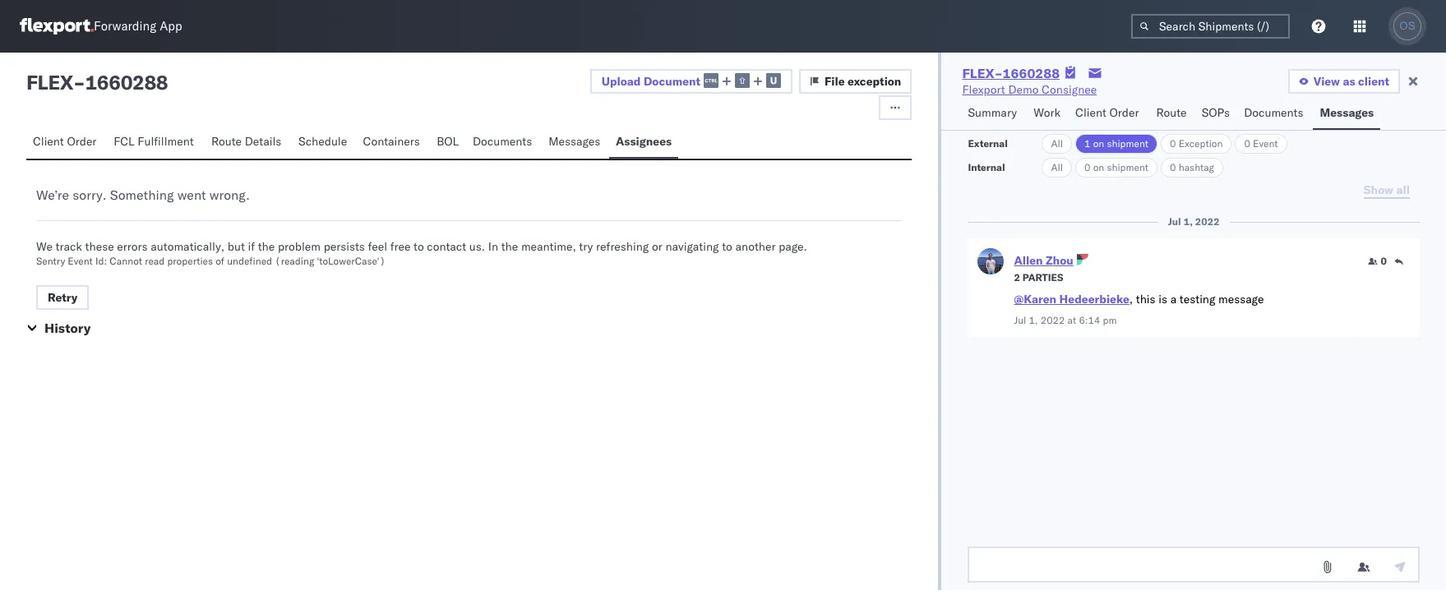 Task type: describe. For each thing, give the bounding box(es) containing it.
properties
[[167, 255, 213, 267]]

page.
[[779, 239, 807, 254]]

exception
[[848, 74, 902, 89]]

a
[[1171, 292, 1177, 307]]

exception
[[1179, 137, 1223, 150]]

route for route
[[1156, 105, 1187, 120]]

internal
[[968, 161, 1005, 174]]

upload document
[[602, 74, 701, 88]]

of
[[216, 255, 225, 267]]

0 vertical spatial event
[[1253, 137, 1278, 150]]

0 horizontal spatial client order button
[[26, 127, 107, 159]]

free
[[390, 239, 411, 254]]

forwarding
[[94, 18, 156, 34]]

document
[[644, 74, 701, 88]]

client for leftmost client order button
[[33, 134, 64, 149]]

assignees
[[616, 134, 672, 149]]

flex-
[[962, 65, 1003, 81]]

we're sorry. something went wrong.
[[36, 187, 250, 203]]

route for route details
[[211, 134, 242, 149]]

1 horizontal spatial messages
[[1320, 105, 1374, 120]]

all for 1
[[1051, 137, 1063, 150]]

demo
[[1008, 82, 1039, 97]]

upload
[[602, 74, 641, 88]]

1 to from the left
[[414, 239, 424, 254]]

hedeerbieke
[[1060, 292, 1130, 307]]

meantime,
[[521, 239, 576, 254]]

or
[[652, 239, 663, 254]]

retry button
[[36, 285, 89, 310]]

0 event
[[1245, 137, 1278, 150]]

file exception
[[825, 74, 902, 89]]

navigating
[[666, 239, 719, 254]]

problem
[[278, 239, 321, 254]]

sorry.
[[73, 187, 107, 203]]

0 vertical spatial jul
[[1168, 215, 1181, 228]]

read
[[145, 255, 165, 267]]

schedule button
[[292, 127, 356, 159]]

is
[[1159, 292, 1168, 307]]

jul inside @karen hedeerbieke , this is a testing message jul 1, 2022 at 6:14 pm
[[1014, 314, 1026, 326]]

allen zhou button
[[1014, 253, 1074, 268]]

client order for leftmost client order button
[[33, 134, 97, 149]]

-
[[73, 70, 85, 95]]

client for the right client order button
[[1076, 105, 1107, 120]]

sops button
[[1195, 98, 1238, 130]]

1 vertical spatial documents
[[473, 134, 532, 149]]

flex
[[26, 70, 73, 95]]

1 on shipment
[[1085, 137, 1149, 150]]

1 horizontal spatial 2022
[[1195, 215, 1220, 228]]

client
[[1358, 74, 1390, 89]]

schedule
[[299, 134, 347, 149]]

view as client
[[1314, 74, 1390, 89]]

containers
[[363, 134, 420, 149]]

1 horizontal spatial 1660288
[[1003, 65, 1060, 81]]

cannot
[[110, 255, 142, 267]]

zhou
[[1046, 253, 1074, 268]]

1 horizontal spatial 1,
[[1184, 215, 1193, 228]]

0 for 0 hashtag
[[1170, 161, 1176, 174]]

but
[[228, 239, 245, 254]]

1 horizontal spatial documents button
[[1238, 98, 1314, 130]]

work
[[1034, 105, 1061, 120]]

2 parties button
[[1014, 270, 1064, 285]]

us.
[[469, 239, 485, 254]]

0 on shipment
[[1085, 161, 1149, 174]]

allen zhou
[[1014, 253, 1074, 268]]

message
[[1219, 292, 1264, 307]]

history button
[[44, 320, 91, 336]]

2022 inside @karen hedeerbieke , this is a testing message jul 1, 2022 at 6:14 pm
[[1041, 314, 1065, 326]]

2 to from the left
[[722, 239, 733, 254]]

order for the right client order button
[[1110, 105, 1139, 120]]

we
[[36, 239, 53, 254]]

summary
[[968, 105, 1017, 120]]

,
[[1130, 292, 1133, 307]]

another
[[736, 239, 776, 254]]

@karen hedeerbieke , this is a testing message jul 1, 2022 at 6:14 pm
[[1014, 292, 1264, 326]]

route button
[[1150, 98, 1195, 130]]

undefined
[[227, 255, 272, 267]]

0 for 0 event
[[1245, 137, 1251, 150]]

os button
[[1389, 7, 1427, 45]]

hashtag
[[1179, 161, 1215, 174]]

wrong.
[[210, 187, 250, 203]]

external
[[968, 137, 1008, 150]]

shipment for 0 on shipment
[[1107, 161, 1149, 174]]

flex - 1660288
[[26, 70, 168, 95]]

all button for 1
[[1042, 134, 1072, 154]]

details
[[245, 134, 282, 149]]

flexport demo consignee link
[[962, 81, 1097, 98]]

assignees button
[[609, 127, 678, 159]]

containers button
[[356, 127, 430, 159]]



Task type: locate. For each thing, give the bounding box(es) containing it.
client order button up the we're on the left top
[[26, 127, 107, 159]]

bol
[[437, 134, 459, 149]]

0 vertical spatial shipment
[[1107, 137, 1149, 150]]

event down track
[[68, 255, 93, 267]]

0 vertical spatial client order
[[1076, 105, 1139, 120]]

event inside we track these errors automatically, but if the problem persists feel free to contact us. in the meantime, try refreshing or navigating to another page. sentry event id: cannot read properties of undefined (reading 'tolowercase')
[[68, 255, 93, 267]]

0 exception
[[1170, 137, 1223, 150]]

0
[[1170, 137, 1176, 150], [1245, 137, 1251, 150], [1085, 161, 1091, 174], [1170, 161, 1176, 174], [1381, 255, 1387, 267]]

client order for the right client order button
[[1076, 105, 1139, 120]]

client order
[[1076, 105, 1139, 120], [33, 134, 97, 149]]

2 shipment from the top
[[1107, 161, 1149, 174]]

forwarding app link
[[20, 18, 182, 35]]

all down the work button
[[1051, 161, 1063, 174]]

messages button down as
[[1314, 98, 1381, 130]]

route
[[1156, 105, 1187, 120], [211, 134, 242, 149]]

1 the from the left
[[258, 239, 275, 254]]

0 for 0 exception
[[1170, 137, 1176, 150]]

flexport
[[962, 82, 1005, 97]]

client
[[1076, 105, 1107, 120], [33, 134, 64, 149]]

if
[[248, 239, 255, 254]]

on for 0
[[1093, 161, 1105, 174]]

messages button left assignees
[[542, 127, 609, 159]]

1 vertical spatial messages
[[549, 134, 600, 149]]

2022
[[1195, 215, 1220, 228], [1041, 314, 1065, 326]]

0 inside button
[[1381, 255, 1387, 267]]

2 all button from the top
[[1042, 158, 1072, 178]]

0 horizontal spatial to
[[414, 239, 424, 254]]

2 all from the top
[[1051, 161, 1063, 174]]

client order up the we're on the left top
[[33, 134, 97, 149]]

documents button up 0 event at the top of the page
[[1238, 98, 1314, 130]]

retry
[[48, 290, 78, 305]]

None text field
[[968, 547, 1420, 583]]

order up the 1 on shipment
[[1110, 105, 1139, 120]]

os
[[1400, 20, 1416, 32]]

0 horizontal spatial client
[[33, 134, 64, 149]]

event
[[1253, 137, 1278, 150], [68, 255, 93, 267]]

2022 down the hashtag at the right top of the page
[[1195, 215, 1220, 228]]

0 for 0 on shipment
[[1085, 161, 1091, 174]]

1 vertical spatial all button
[[1042, 158, 1072, 178]]

0 horizontal spatial 1,
[[1029, 314, 1038, 326]]

0 vertical spatial order
[[1110, 105, 1139, 120]]

documents right bol 'button' on the left of the page
[[473, 134, 532, 149]]

flex-1660288 link
[[962, 65, 1060, 81]]

forwarding app
[[94, 18, 182, 34]]

try
[[579, 239, 593, 254]]

view as client button
[[1288, 69, 1400, 94]]

client order up the 1 on shipment
[[1076, 105, 1139, 120]]

1 vertical spatial 1,
[[1029, 314, 1038, 326]]

(reading
[[275, 255, 314, 267]]

we're
[[36, 187, 69, 203]]

jul
[[1168, 215, 1181, 228], [1014, 314, 1026, 326]]

order for leftmost client order button
[[67, 134, 97, 149]]

1 horizontal spatial event
[[1253, 137, 1278, 150]]

6:14
[[1079, 314, 1101, 326]]

errors
[[117, 239, 148, 254]]

1 on from the top
[[1093, 137, 1105, 150]]

0 vertical spatial messages
[[1320, 105, 1374, 120]]

app
[[160, 18, 182, 34]]

2 on from the top
[[1093, 161, 1105, 174]]

0 horizontal spatial event
[[68, 255, 93, 267]]

sops
[[1202, 105, 1230, 120]]

documents button
[[1238, 98, 1314, 130], [466, 127, 542, 159]]

upload document button
[[590, 69, 793, 94]]

jul down 0 hashtag
[[1168, 215, 1181, 228]]

id:
[[95, 255, 107, 267]]

to
[[414, 239, 424, 254], [722, 239, 733, 254]]

all button left 1 at the right top of the page
[[1042, 134, 1072, 154]]

2022 left the at
[[1041, 314, 1065, 326]]

parties
[[1023, 271, 1064, 284]]

shipment up 0 on shipment
[[1107, 137, 1149, 150]]

to right free
[[414, 239, 424, 254]]

flex-1660288
[[962, 65, 1060, 81]]

0 horizontal spatial route
[[211, 134, 242, 149]]

jul down @karen
[[1014, 314, 1026, 326]]

1 vertical spatial all
[[1051, 161, 1063, 174]]

0 horizontal spatial messages button
[[542, 127, 609, 159]]

1 vertical spatial jul
[[1014, 314, 1026, 326]]

0 for 0
[[1381, 255, 1387, 267]]

1 horizontal spatial client order
[[1076, 105, 1139, 120]]

1660288 up flexport demo consignee
[[1003, 65, 1060, 81]]

@karen
[[1014, 292, 1057, 307]]

2 parties
[[1014, 271, 1064, 284]]

1
[[1085, 137, 1091, 150]]

0 horizontal spatial documents button
[[466, 127, 542, 159]]

route details button
[[205, 127, 292, 159]]

1, inside @karen hedeerbieke , this is a testing message jul 1, 2022 at 6:14 pm
[[1029, 314, 1038, 326]]

messages
[[1320, 105, 1374, 120], [549, 134, 600, 149]]

0 vertical spatial route
[[1156, 105, 1187, 120]]

we track these errors automatically, but if the problem persists feel free to contact us. in the meantime, try refreshing or navigating to another page. sentry event id: cannot read properties of undefined (reading 'tolowercase')
[[36, 239, 807, 267]]

fcl
[[114, 134, 135, 149]]

client order button up the 1 on shipment
[[1069, 98, 1150, 130]]

1 horizontal spatial client order button
[[1069, 98, 1150, 130]]

client up 1 at the right top of the page
[[1076, 105, 1107, 120]]

0 horizontal spatial the
[[258, 239, 275, 254]]

shipment for 1 on shipment
[[1107, 137, 1149, 150]]

1 horizontal spatial order
[[1110, 105, 1139, 120]]

0 vertical spatial 2022
[[1195, 215, 1220, 228]]

1 shipment from the top
[[1107, 137, 1149, 150]]

all
[[1051, 137, 1063, 150], [1051, 161, 1063, 174]]

1 horizontal spatial the
[[501, 239, 518, 254]]

event right exception
[[1253, 137, 1278, 150]]

documents button right bol
[[466, 127, 542, 159]]

1, down @karen
[[1029, 314, 1038, 326]]

1 all button from the top
[[1042, 134, 1072, 154]]

in
[[488, 239, 498, 254]]

testing
[[1180, 292, 1216, 307]]

1 horizontal spatial messages button
[[1314, 98, 1381, 130]]

order
[[1110, 105, 1139, 120], [67, 134, 97, 149]]

jul 1, 2022
[[1168, 215, 1220, 228]]

1 vertical spatial order
[[67, 134, 97, 149]]

1, down 0 hashtag
[[1184, 215, 1193, 228]]

something
[[110, 187, 174, 203]]

shipment down the 1 on shipment
[[1107, 161, 1149, 174]]

on down the 1 on shipment
[[1093, 161, 1105, 174]]

order left 'fcl'
[[67, 134, 97, 149]]

work button
[[1027, 98, 1069, 130]]

automatically,
[[151, 239, 225, 254]]

route left details
[[211, 134, 242, 149]]

1 vertical spatial event
[[68, 255, 93, 267]]

fcl fulfillment
[[114, 134, 194, 149]]

route up 0 exception
[[1156, 105, 1187, 120]]

0 horizontal spatial jul
[[1014, 314, 1026, 326]]

feel
[[368, 239, 387, 254]]

0 horizontal spatial documents
[[473, 134, 532, 149]]

all for 0
[[1051, 161, 1063, 174]]

1 vertical spatial client
[[33, 134, 64, 149]]

1 horizontal spatial jul
[[1168, 215, 1181, 228]]

2 the from the left
[[501, 239, 518, 254]]

1 vertical spatial route
[[211, 134, 242, 149]]

messages down as
[[1320, 105, 1374, 120]]

view
[[1314, 74, 1340, 89]]

@karen hedeerbieke button
[[1014, 292, 1130, 307]]

route details
[[211, 134, 282, 149]]

0 vertical spatial 1,
[[1184, 215, 1193, 228]]

on for 1
[[1093, 137, 1105, 150]]

0 vertical spatial on
[[1093, 137, 1105, 150]]

0 button
[[1368, 255, 1387, 268]]

0 vertical spatial all
[[1051, 137, 1063, 150]]

all button for 0
[[1042, 158, 1072, 178]]

bol button
[[430, 127, 466, 159]]

2
[[1014, 271, 1020, 284]]

1 horizontal spatial documents
[[1244, 105, 1304, 120]]

1 horizontal spatial client
[[1076, 105, 1107, 120]]

contact
[[427, 239, 466, 254]]

1 all from the top
[[1051, 137, 1063, 150]]

consignee
[[1042, 82, 1097, 97]]

on
[[1093, 137, 1105, 150], [1093, 161, 1105, 174]]

all button
[[1042, 134, 1072, 154], [1042, 158, 1072, 178]]

1660288 down forwarding
[[85, 70, 168, 95]]

this
[[1136, 292, 1156, 307]]

Search Shipments (/) text field
[[1131, 14, 1290, 39]]

as
[[1343, 74, 1356, 89]]

on right 1 at the right top of the page
[[1093, 137, 1105, 150]]

documents up 0 event at the top of the page
[[1244, 105, 1304, 120]]

the right if
[[258, 239, 275, 254]]

0 horizontal spatial messages
[[549, 134, 600, 149]]

0 horizontal spatial client order
[[33, 134, 97, 149]]

history
[[44, 320, 91, 336]]

0 vertical spatial client
[[1076, 105, 1107, 120]]

messages left assignees
[[549, 134, 600, 149]]

fulfillment
[[138, 134, 194, 149]]

1 horizontal spatial route
[[1156, 105, 1187, 120]]

1 vertical spatial 2022
[[1041, 314, 1065, 326]]

1 horizontal spatial to
[[722, 239, 733, 254]]

the right in in the left of the page
[[501, 239, 518, 254]]

all left 1 at the right top of the page
[[1051, 137, 1063, 150]]

0 horizontal spatial 1660288
[[85, 70, 168, 95]]

sentry
[[36, 255, 65, 267]]

to left another
[[722, 239, 733, 254]]

1 vertical spatial shipment
[[1107, 161, 1149, 174]]

0 vertical spatial all button
[[1042, 134, 1072, 154]]

client up the we're on the left top
[[33, 134, 64, 149]]

allen
[[1014, 253, 1043, 268]]

shipment
[[1107, 137, 1149, 150], [1107, 161, 1149, 174]]

0 vertical spatial documents
[[1244, 105, 1304, 120]]

1 vertical spatial client order
[[33, 134, 97, 149]]

0 horizontal spatial order
[[67, 134, 97, 149]]

0 horizontal spatial 2022
[[1041, 314, 1065, 326]]

all button down the work button
[[1042, 158, 1072, 178]]

fcl fulfillment button
[[107, 127, 205, 159]]

1 vertical spatial on
[[1093, 161, 1105, 174]]

flexport. image
[[20, 18, 94, 35]]



Task type: vqa. For each thing, say whether or not it's contained in the screenshot.
0 Exception 0
yes



